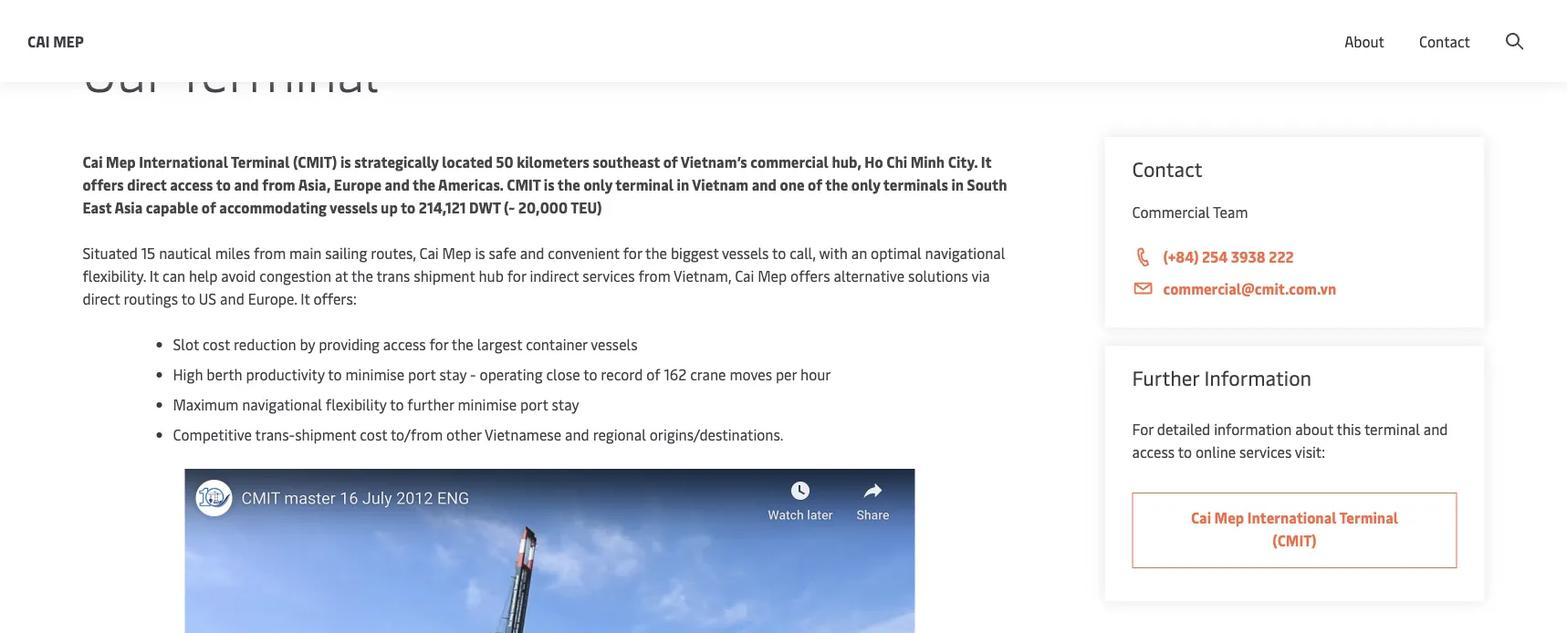 Task type: locate. For each thing, give the bounding box(es) containing it.
to left call,
[[772, 243, 786, 263]]

offers up east
[[83, 175, 124, 194]]

services inside void congestion at the trans shipment hub for indirect services from vietnam, cai mep offers alternative solutions via direct routings to us and europe.
[[583, 266, 635, 286]]

access down for
[[1132, 442, 1175, 462]]

vietnamese
[[485, 425, 561, 445]]

stay
[[439, 365, 467, 384], [552, 395, 579, 414]]

port up vietnamese at the bottom left of page
[[520, 395, 548, 414]]

214,121
[[419, 198, 466, 217]]

2 vertical spatial from
[[638, 266, 671, 286]]

0 vertical spatial shipment
[[414, 266, 475, 286]]

only down ho
[[852, 175, 881, 194]]

0 horizontal spatial services
[[583, 266, 635, 286]]

can
[[162, 266, 185, 286]]

cai mep international terminal (cmit)
[[1191, 508, 1398, 550]]

1 vertical spatial services
[[1240, 442, 1292, 462]]

kilometers
[[517, 152, 590, 172]]

(cmit) for cai mep international terminal (cmit) is strategically located 50 kilometers southeast of vietnam's commercial hub, ho chi minh city. it offers direct access to and from asia, europe and the americas. cmit is the only terminal in vietnam and one of the only terminals in south east asia capable of accommodating vessels up to 214,121 dwt (~ 20,000 teu)
[[293, 152, 337, 172]]

an
[[851, 243, 867, 263]]

other
[[446, 425, 482, 445]]

1 horizontal spatial shipment
[[414, 266, 475, 286]]

navigational up via in the right top of the page
[[925, 243, 1005, 263]]

0 horizontal spatial cost
[[203, 335, 230, 354]]

slot cost reduction by providing access for the largest container vessels
[[173, 335, 638, 354]]

vessels up
[[330, 198, 398, 217]]

1 vertical spatial (cmit)
[[1273, 531, 1317, 550]]

for inside void congestion at the trans shipment hub for indirect services from vietnam, cai mep offers alternative solutions via direct routings to us and europe.
[[507, 266, 526, 286]]

to left further
[[390, 395, 404, 414]]

-
[[470, 365, 476, 384]]

cai right routes,
[[419, 243, 439, 263]]

1 vertical spatial access
[[383, 335, 426, 354]]

0 horizontal spatial access
[[170, 175, 213, 194]]

cai right vietnam,
[[735, 266, 754, 286]]

to inside for detailed information about this terminal and access to online services visit:
[[1178, 442, 1192, 462]]

from
[[262, 175, 295, 194], [254, 243, 286, 263], [638, 266, 671, 286]]

(cmit) inside cai mep international terminal (cmit) is strategically located 50 kilometers southeast of vietnam's commercial hub, ho chi minh city. it offers direct access to and from asia, europe and the americas. cmit is the only terminal in vietnam and one of the only terminals in south east asia capable of accommodating vessels up to 214,121 dwt (~ 20,000 teu)
[[293, 152, 337, 172]]

1 only from the left
[[584, 175, 613, 194]]

0 horizontal spatial port
[[408, 365, 436, 384]]

city.
[[948, 152, 978, 172]]

(cmit)
[[293, 152, 337, 172], [1273, 531, 1317, 550]]

of
[[663, 152, 678, 172], [808, 175, 823, 194], [202, 198, 216, 217], [647, 365, 661, 384]]

from up congestion
[[254, 243, 286, 263]]

2 vertical spatial it
[[301, 289, 310, 309]]

it up south
[[981, 152, 992, 172]]

1 horizontal spatial access
[[383, 335, 426, 354]]

2 vertical spatial access
[[1132, 442, 1175, 462]]

(cmit) for cai mep international terminal (cmit)
[[1273, 531, 1317, 550]]

terminal inside cai mep international terminal (cmit) is strategically located 50 kilometers southeast of vietnam's commercial hub, ho chi minh city. it offers direct access to and from asia, europe and the americas. cmit is the only terminal in vietnam and one of the only terminals in south east asia capable of accommodating vessels up to 214,121 dwt (~ 20,000 teu)
[[616, 175, 674, 194]]

2 vertical spatial is
[[475, 243, 485, 263]]

1 horizontal spatial minimise
[[458, 395, 517, 414]]

(cmit) inside the cai mep international terminal (cmit)
[[1273, 531, 1317, 550]]

cai left our at top
[[27, 31, 50, 51]]

2 horizontal spatial is
[[544, 175, 555, 194]]

0 horizontal spatial terminal
[[616, 175, 674, 194]]

0 vertical spatial offers
[[83, 175, 124, 194]]

the down hub,
[[825, 175, 848, 194]]

international
[[139, 152, 228, 172], [1248, 508, 1337, 528]]

0 vertical spatial vessels
[[722, 243, 769, 263]]

and down a
[[220, 289, 244, 309]]

asia,
[[298, 175, 331, 194]]

0 vertical spatial services
[[583, 266, 635, 286]]

port up further
[[408, 365, 436, 384]]

berth
[[207, 365, 242, 384]]

1 horizontal spatial (cmit)
[[1273, 531, 1317, 550]]

minh
[[911, 152, 945, 172]]

high berth productivity to minimise port stay - operating close to record of 162 crane moves per hour
[[173, 365, 831, 384]]

cai inside cai mep international terminal (cmit) is strategically located 50 kilometers southeast of vietnam's commercial hub, ho chi minh city. it offers direct access to and from asia, europe and the americas. cmit is the only terminal in vietnam and one of the only terminals in south east asia capable of accommodating vessels up to 214,121 dwt (~ 20,000 teu)
[[83, 152, 103, 172]]

commercial team
[[1132, 202, 1248, 222]]

cai inside the cai mep international terminal (cmit)
[[1191, 508, 1211, 528]]

1 vertical spatial stay
[[552, 395, 579, 414]]

1 vertical spatial direct
[[83, 289, 120, 309]]

flexibility.
[[83, 266, 146, 286]]

0 vertical spatial international
[[139, 152, 228, 172]]

routings
[[124, 289, 178, 309]]

offers
[[83, 175, 124, 194], [791, 266, 830, 286]]

vessels inside situated 15 nautical miles from main sailing routes, cai mep is safe and convenient for the biggest vessels to call, with an optimal navigational flexibility. it can help a
[[722, 243, 769, 263]]

in down city.
[[952, 175, 964, 194]]

0 vertical spatial is
[[340, 152, 351, 172]]

regional
[[593, 425, 646, 445]]

cost
[[203, 335, 230, 354], [360, 425, 387, 445]]

0 horizontal spatial stay
[[439, 365, 467, 384]]

minimise up maximum navigational flexibility to further minimise port stay
[[345, 365, 404, 384]]

0 vertical spatial navigational
[[925, 243, 1005, 263]]

1 horizontal spatial cost
[[360, 425, 387, 445]]

crane
[[690, 365, 726, 384]]

vessels up 'record'
[[591, 335, 638, 354]]

terminal for cai mep international terminal (cmit)
[[1340, 508, 1398, 528]]

terminal inside for detailed information about this terminal and access to online services visit:
[[1365, 419, 1420, 439]]

the right at in the left top of the page
[[351, 266, 373, 286]]

is down kilometers
[[544, 175, 555, 194]]

and inside void congestion at the trans shipment hub for indirect services from vietnam, cai mep offers alternative solutions via direct routings to us and europe.
[[220, 289, 244, 309]]

access up capable
[[170, 175, 213, 194]]

international down visit:
[[1248, 508, 1337, 528]]

commercial@cmit.com.vn
[[1163, 279, 1337, 298]]

1 vertical spatial vessels
[[591, 335, 638, 354]]

about
[[1345, 31, 1385, 51]]

direct up asia
[[127, 175, 167, 194]]

vessels up vietnam,
[[722, 243, 769, 263]]

vietnam
[[692, 175, 749, 194]]

0 vertical spatial terminal
[[616, 175, 674, 194]]

to down detailed
[[1178, 442, 1192, 462]]

2 vertical spatial terminal
[[1340, 508, 1398, 528]]

0 vertical spatial for
[[623, 243, 642, 263]]

to left us
[[181, 289, 195, 309]]

to up accommodating
[[216, 175, 231, 194]]

0 horizontal spatial direct
[[83, 289, 120, 309]]

about button
[[1345, 0, 1385, 82]]

mep
[[53, 31, 84, 51], [106, 152, 136, 172], [442, 243, 471, 263], [758, 266, 787, 286], [1215, 508, 1244, 528]]

terminal
[[616, 175, 674, 194], [1365, 419, 1420, 439]]

1 horizontal spatial only
[[852, 175, 881, 194]]

0 horizontal spatial vessels
[[591, 335, 638, 354]]

2 horizontal spatial access
[[1132, 442, 1175, 462]]

europe
[[334, 175, 381, 194]]

1 horizontal spatial terminal
[[1365, 419, 1420, 439]]

cost right slot
[[203, 335, 230, 354]]

1 vertical spatial for
[[507, 266, 526, 286]]

from left vietnam,
[[638, 266, 671, 286]]

0 vertical spatial minimise
[[345, 365, 404, 384]]

1 horizontal spatial for
[[507, 266, 526, 286]]

0 horizontal spatial international
[[139, 152, 228, 172]]

international inside cai mep international terminal (cmit) is strategically located 50 kilometers southeast of vietnam's commercial hub, ho chi minh city. it offers direct access to and from asia, europe and the americas. cmit is the only terminal in vietnam and one of the only terminals in south east asia capable of accommodating vessels up to 214,121 dwt (~ 20,000 teu)
[[139, 152, 228, 172]]

cost down maximum navigational flexibility to further minimise port stay
[[360, 425, 387, 445]]

the
[[413, 175, 435, 194], [558, 175, 580, 194], [825, 175, 848, 194], [645, 243, 667, 263], [351, 266, 373, 286], [452, 335, 474, 354]]

0 horizontal spatial in
[[677, 175, 689, 194]]

contact
[[1419, 31, 1471, 51], [1132, 155, 1203, 182]]

navigational down productivity
[[242, 395, 322, 414]]

terminal right this
[[1365, 419, 1420, 439]]

at
[[335, 266, 348, 286]]

minimise up competitive trans-shipment cost to/from other vietnamese and regional origins/destinations.
[[458, 395, 517, 414]]

1 horizontal spatial is
[[475, 243, 485, 263]]

for right convenient
[[623, 243, 642, 263]]

is
[[340, 152, 351, 172], [544, 175, 555, 194], [475, 243, 485, 263]]

1 vertical spatial terminal
[[1365, 419, 1420, 439]]

mep inside situated 15 nautical miles from main sailing routes, cai mep is safe and convenient for the biggest vessels to call, with an optimal navigational flexibility. it can help a
[[442, 243, 471, 263]]

of right capable
[[202, 198, 216, 217]]

to
[[216, 175, 231, 194], [401, 198, 416, 217], [772, 243, 786, 263], [181, 289, 195, 309], [328, 365, 342, 384], [583, 365, 597, 384], [390, 395, 404, 414], [1178, 442, 1192, 462]]

mep inside the cai mep international terminal (cmit)
[[1215, 508, 1244, 528]]

mep inside cai mep international terminal (cmit) is strategically located 50 kilometers southeast of vietnam's commercial hub, ho chi minh city. it offers direct access to and from asia, europe and the americas. cmit is the only terminal in vietnam and one of the only terminals in south east asia capable of accommodating vessels up to 214,121 dwt (~ 20,000 teu)
[[106, 152, 136, 172]]

1 vertical spatial cost
[[360, 425, 387, 445]]

0 horizontal spatial shipment
[[295, 425, 356, 445]]

1 vertical spatial offers
[[791, 266, 830, 286]]

from up accommodating
[[262, 175, 295, 194]]

navigational
[[925, 243, 1005, 263], [242, 395, 322, 414]]

services down information
[[1240, 442, 1292, 462]]

international up capable
[[139, 152, 228, 172]]

2 in from the left
[[952, 175, 964, 194]]

1 horizontal spatial international
[[1248, 508, 1337, 528]]

it offers:
[[301, 289, 357, 309]]

direct
[[127, 175, 167, 194], [83, 289, 120, 309]]

1 horizontal spatial in
[[952, 175, 964, 194]]

0 vertical spatial stay
[[439, 365, 467, 384]]

shipment left hub
[[414, 266, 475, 286]]

0 horizontal spatial only
[[584, 175, 613, 194]]

south
[[967, 175, 1007, 194]]

stay left -
[[439, 365, 467, 384]]

access right providing
[[383, 335, 426, 354]]

of left 162
[[647, 365, 661, 384]]

vessels
[[722, 243, 769, 263], [591, 335, 638, 354]]

nautical
[[159, 243, 212, 263]]

services
[[583, 266, 635, 286], [1240, 442, 1292, 462]]

0 vertical spatial from
[[262, 175, 295, 194]]

international inside the cai mep international terminal (cmit)
[[1248, 508, 1337, 528]]

main
[[289, 243, 322, 263]]

1 vertical spatial terminal
[[231, 152, 290, 172]]

optimal
[[871, 243, 922, 263]]

detailed
[[1157, 419, 1211, 439]]

it left can
[[149, 266, 159, 286]]

2 vertical spatial for
[[429, 335, 448, 354]]

for
[[623, 243, 642, 263], [507, 266, 526, 286], [429, 335, 448, 354]]

reduction
[[234, 335, 296, 354]]

terminal for cai mep international terminal (cmit) is strategically located 50 kilometers southeast of vietnam's commercial hub, ho chi minh city. it offers direct access to and from asia, europe and the americas. cmit is the only terminal in vietnam and one of the only terminals in south east asia capable of accommodating vessels up to 214,121 dwt (~ 20,000 teu)
[[231, 152, 290, 172]]

information
[[1204, 364, 1312, 391]]

1 horizontal spatial port
[[520, 395, 548, 414]]

and left regional
[[565, 425, 589, 445]]

americas.
[[438, 175, 504, 194]]

0 vertical spatial port
[[408, 365, 436, 384]]

trans
[[376, 266, 410, 286]]

1 vertical spatial international
[[1248, 508, 1337, 528]]

the up 214,121
[[413, 175, 435, 194]]

offers down call,
[[791, 266, 830, 286]]

for right hub
[[507, 266, 526, 286]]

is up europe on the top left
[[340, 152, 351, 172]]

moves
[[730, 365, 772, 384]]

1 horizontal spatial offers
[[791, 266, 830, 286]]

(~
[[504, 198, 515, 217]]

for up further
[[429, 335, 448, 354]]

of left vietnam's
[[663, 152, 678, 172]]

further
[[407, 395, 454, 414]]

1 vertical spatial minimise
[[458, 395, 517, 414]]

0 vertical spatial contact
[[1419, 31, 1471, 51]]

1 vertical spatial from
[[254, 243, 286, 263]]

is left 'safe'
[[475, 243, 485, 263]]

only
[[584, 175, 613, 194], [852, 175, 881, 194]]

our terminal
[[83, 33, 379, 105]]

the left biggest
[[645, 243, 667, 263]]

this
[[1337, 419, 1361, 439]]

1 horizontal spatial vessels
[[722, 243, 769, 263]]

the down kilometers
[[558, 175, 580, 194]]

in left vietnam
[[677, 175, 689, 194]]

0 vertical spatial terminal
[[176, 33, 379, 105]]

a
[[221, 266, 229, 286]]

0 horizontal spatial it
[[149, 266, 159, 286]]

account
[[1479, 17, 1533, 37]]

cai mep link
[[27, 30, 84, 52]]

contact button
[[1419, 0, 1471, 82]]

1 vertical spatial port
[[520, 395, 548, 414]]

ho
[[865, 152, 883, 172]]

mep inside void congestion at the trans shipment hub for indirect services from vietnam, cai mep offers alternative solutions via direct routings to us and europe.
[[758, 266, 787, 286]]

the inside situated 15 nautical miles from main sailing routes, cai mep is safe and convenient for the biggest vessels to call, with an optimal navigational flexibility. it can help a
[[645, 243, 667, 263]]

to left 214,121
[[401, 198, 416, 217]]

port
[[408, 365, 436, 384], [520, 395, 548, 414]]

1 vertical spatial it
[[149, 266, 159, 286]]

access inside for detailed information about this terminal and access to online services visit:
[[1132, 442, 1175, 462]]

1 vertical spatial navigational
[[242, 395, 322, 414]]

0 horizontal spatial contact
[[1132, 155, 1203, 182]]

0 vertical spatial direct
[[127, 175, 167, 194]]

services down convenient
[[583, 266, 635, 286]]

0 horizontal spatial (cmit)
[[293, 152, 337, 172]]

0 vertical spatial it
[[981, 152, 992, 172]]

and right 'safe'
[[520, 243, 544, 263]]

1 horizontal spatial services
[[1240, 442, 1292, 462]]

flexibility
[[326, 395, 387, 414]]

from inside situated 15 nautical miles from main sailing routes, cai mep is safe and convenient for the biggest vessels to call, with an optimal navigational flexibility. it can help a
[[254, 243, 286, 263]]

mep for cai mep international terminal (cmit) is strategically located 50 kilometers southeast of vietnam's commercial hub, ho chi minh city. it offers direct access to and from asia, europe and the americas. cmit is the only terminal in vietnam and one of the only terminals in south east asia capable of accommodating vessels up to 214,121 dwt (~ 20,000 teu)
[[106, 152, 136, 172]]

via
[[972, 266, 990, 286]]

it down congestion
[[301, 289, 310, 309]]

0 horizontal spatial is
[[340, 152, 351, 172]]

shipment down "flexibility"
[[295, 425, 356, 445]]

mep for cai mep
[[53, 31, 84, 51]]

1 horizontal spatial stay
[[552, 395, 579, 414]]

offers:
[[314, 289, 357, 309]]

0 vertical spatial (cmit)
[[293, 152, 337, 172]]

1 horizontal spatial direct
[[127, 175, 167, 194]]

1 vertical spatial shipment
[[295, 425, 356, 445]]

0 vertical spatial access
[[170, 175, 213, 194]]

terminal down southeast
[[616, 175, 674, 194]]

cai down "online"
[[1191, 508, 1211, 528]]

(cmit) down visit:
[[1273, 531, 1317, 550]]

1 horizontal spatial contact
[[1419, 31, 1471, 51]]

cai up east
[[83, 152, 103, 172]]

(cmit) up asia,
[[293, 152, 337, 172]]

stay down close
[[552, 395, 579, 414]]

terminal inside the cai mep international terminal (cmit)
[[1340, 508, 1398, 528]]

only up teu)
[[584, 175, 613, 194]]

direct inside cai mep international terminal (cmit) is strategically located 50 kilometers southeast of vietnam's commercial hub, ho chi minh city. it offers direct access to and from asia, europe and the americas. cmit is the only terminal in vietnam and one of the only terminals in south east asia capable of accommodating vessels up to 214,121 dwt (~ 20,000 teu)
[[127, 175, 167, 194]]

1 horizontal spatial navigational
[[925, 243, 1005, 263]]

for
[[1132, 419, 1154, 439]]

2 horizontal spatial for
[[623, 243, 642, 263]]

alternative
[[834, 266, 905, 286]]

direct down flexibility.
[[83, 289, 120, 309]]

and right this
[[1424, 419, 1448, 439]]

further
[[1132, 364, 1199, 391]]

2 horizontal spatial it
[[981, 152, 992, 172]]

0 horizontal spatial offers
[[83, 175, 124, 194]]

terminal inside cai mep international terminal (cmit) is strategically located 50 kilometers southeast of vietnam's commercial hub, ho chi minh city. it offers direct access to and from asia, europe and the americas. cmit is the only terminal in vietnam and one of the only terminals in south east asia capable of accommodating vessels up to 214,121 dwt (~ 20,000 teu)
[[231, 152, 290, 172]]



Task type: describe. For each thing, give the bounding box(es) containing it.
vietnam,
[[674, 266, 731, 286]]

cai inside situated 15 nautical miles from main sailing routes, cai mep is safe and convenient for the biggest vessels to call, with an optimal navigational flexibility. it can help a
[[419, 243, 439, 263]]

hub
[[479, 266, 504, 286]]

online
[[1196, 442, 1236, 462]]

safe
[[489, 243, 517, 263]]

the up -
[[452, 335, 474, 354]]

to inside void congestion at the trans shipment hub for indirect services from vietnam, cai mep offers alternative solutions via direct routings to us and europe.
[[181, 289, 195, 309]]

and inside situated 15 nautical miles from main sailing routes, cai mep is safe and convenient for the biggest vessels to call, with an optimal navigational flexibility. it can help a
[[520, 243, 544, 263]]

southeast
[[593, 152, 660, 172]]

capable
[[146, 198, 198, 217]]

1 in from the left
[[677, 175, 689, 194]]

services inside for detailed information about this terminal and access to online services visit:
[[1240, 442, 1292, 462]]

with
[[819, 243, 848, 263]]

east
[[83, 198, 112, 217]]

20,000
[[518, 198, 568, 217]]

maximum navigational flexibility to further minimise port stay
[[173, 395, 579, 414]]

1 vertical spatial contact
[[1132, 155, 1203, 182]]

login / create account link
[[1351, 0, 1533, 54]]

cai for cai mep
[[27, 31, 50, 51]]

situated
[[83, 243, 138, 263]]

container
[[526, 335, 588, 354]]

mep for cai mep international terminal (cmit)
[[1215, 508, 1244, 528]]

of right the one
[[808, 175, 823, 194]]

close
[[546, 365, 580, 384]]

shipment inside void congestion at the trans shipment hub for indirect services from vietnam, cai mep offers alternative solutions via direct routings to us and europe.
[[414, 266, 475, 286]]

to/from
[[391, 425, 443, 445]]

largest
[[477, 335, 522, 354]]

to right close
[[583, 365, 597, 384]]

0 vertical spatial cost
[[203, 335, 230, 354]]

offers inside cai mep international terminal (cmit) is strategically located 50 kilometers southeast of vietnam's commercial hub, ho chi minh city. it offers direct access to and from asia, europe and the americas. cmit is the only terminal in vietnam and one of the only terminals in south east asia capable of accommodating vessels up to 214,121 dwt (~ 20,000 teu)
[[83, 175, 124, 194]]

maximum
[[173, 395, 238, 414]]

login
[[1385, 17, 1421, 37]]

trans-
[[255, 425, 295, 445]]

0 horizontal spatial minimise
[[345, 365, 404, 384]]

hour
[[801, 365, 831, 384]]

create
[[1433, 17, 1476, 37]]

vietnam's
[[681, 152, 747, 172]]

(+84)
[[1163, 247, 1199, 267]]

sailing
[[325, 243, 367, 263]]

and down the strategically
[[385, 175, 410, 194]]

located
[[442, 152, 493, 172]]

the inside void congestion at the trans shipment hub for indirect services from vietnam, cai mep offers alternative solutions via direct routings to us and europe.
[[351, 266, 373, 286]]

from inside cai mep international terminal (cmit) is strategically located 50 kilometers southeast of vietnam's commercial hub, ho chi minh city. it offers direct access to and from asia, europe and the americas. cmit is the only terminal in vietnam and one of the only terminals in south east asia capable of accommodating vessels up to 214,121 dwt (~ 20,000 teu)
[[262, 175, 295, 194]]

operating
[[480, 365, 543, 384]]

situated 15 nautical miles from main sailing routes, cai mep is safe and convenient for the biggest vessels to call, with an optimal navigational flexibility. it can help a
[[83, 243, 1005, 286]]

providing
[[319, 335, 380, 354]]

cmit
[[507, 175, 541, 194]]

cai mep
[[27, 31, 84, 51]]

europe.
[[248, 289, 297, 309]]

direct inside void congestion at the trans shipment hub for indirect services from vietnam, cai mep offers alternative solutions via direct routings to us and europe.
[[83, 289, 120, 309]]

it inside situated 15 nautical miles from main sailing routes, cai mep is safe and convenient for the biggest vessels to call, with an optimal navigational flexibility. it can help a
[[149, 266, 159, 286]]

access inside cai mep international terminal (cmit) is strategically located 50 kilometers southeast of vietnam's commercial hub, ho chi minh city. it offers direct access to and from asia, europe and the americas. cmit is the only terminal in vietnam and one of the only terminals in south east asia capable of accommodating vessels up to 214,121 dwt (~ 20,000 teu)
[[170, 175, 213, 194]]

and left the one
[[752, 175, 777, 194]]

for detailed information about this terminal and access to online services visit:
[[1132, 419, 1448, 462]]

254
[[1202, 247, 1228, 267]]

void congestion at the trans shipment hub for indirect services from vietnam, cai mep offers alternative solutions via direct routings to us and europe.
[[83, 266, 990, 309]]

our
[[83, 33, 164, 105]]

50
[[496, 152, 514, 172]]

terminals
[[883, 175, 948, 194]]

from inside void congestion at the trans shipment hub for indirect services from vietnam, cai mep offers alternative solutions via direct routings to us and europe.
[[638, 266, 671, 286]]

international for cai mep international terminal (cmit)
[[1248, 508, 1337, 528]]

productivity
[[246, 365, 325, 384]]

void
[[229, 266, 256, 286]]

commercial
[[751, 152, 829, 172]]

(+84) 254 3938 222
[[1163, 247, 1294, 267]]

222
[[1269, 247, 1294, 267]]

it inside cai mep international terminal (cmit) is strategically located 50 kilometers southeast of vietnam's commercial hub, ho chi minh city. it offers direct access to and from asia, europe and the americas. cmit is the only terminal in vietnam and one of the only terminals in south east asia capable of accommodating vessels up to 214,121 dwt (~ 20,000 teu)
[[981, 152, 992, 172]]

us
[[199, 289, 217, 309]]

chi
[[887, 152, 907, 172]]

cai for cai mep international terminal (cmit) is strategically located 50 kilometers southeast of vietnam's commercial hub, ho chi minh city. it offers direct access to and from asia, europe and the americas. cmit is the only terminal in vietnam and one of the only terminals in south east asia capable of accommodating vessels up to 214,121 dwt (~ 20,000 teu)
[[83, 152, 103, 172]]

offers inside void congestion at the trans shipment hub for indirect services from vietnam, cai mep offers alternative solutions via direct routings to us and europe.
[[791, 266, 830, 286]]

about
[[1295, 419, 1334, 439]]

and up accommodating
[[234, 175, 259, 194]]

cai for cai mep international terminal (cmit)
[[1191, 508, 1211, 528]]

/
[[1424, 17, 1430, 37]]

to down providing
[[328, 365, 342, 384]]

(+84) 254 3938 222 link
[[1132, 246, 1457, 269]]

1 vertical spatial is
[[544, 175, 555, 194]]

15
[[141, 243, 155, 263]]

biggest
[[671, 243, 719, 263]]

commercial
[[1132, 202, 1210, 222]]

help
[[189, 266, 218, 286]]

cai mep international terminal (cmit) is strategically located 50 kilometers southeast of vietnam's commercial hub, ho chi minh city. it offers direct access to and from asia, europe and the americas. cmit is the only terminal in vietnam and one of the only terminals in south east asia capable of accommodating vessels up to 214,121 dwt (~ 20,000 teu)
[[83, 152, 1007, 217]]

competitive trans-shipment cost to/from other vietnamese and regional origins/destinations.
[[173, 425, 787, 445]]

per
[[776, 365, 797, 384]]

for inside situated 15 nautical miles from main sailing routes, cai mep is safe and convenient for the biggest vessels to call, with an optimal navigational flexibility. it can help a
[[623, 243, 642, 263]]

is inside situated 15 nautical miles from main sailing routes, cai mep is safe and convenient for the biggest vessels to call, with an optimal navigational flexibility. it can help a
[[475, 243, 485, 263]]

convenient
[[548, 243, 620, 263]]

strategically
[[354, 152, 439, 172]]

2 only from the left
[[852, 175, 881, 194]]

navigational inside situated 15 nautical miles from main sailing routes, cai mep is safe and convenient for the biggest vessels to call, with an optimal navigational flexibility. it can help a
[[925, 243, 1005, 263]]

and inside for detailed information about this terminal and access to online services visit:
[[1424, 419, 1448, 439]]

to inside situated 15 nautical miles from main sailing routes, cai mep is safe and convenient for the biggest vessels to call, with an optimal navigational flexibility. it can help a
[[772, 243, 786, 263]]

competitive
[[173, 425, 252, 445]]

congestion
[[260, 266, 331, 286]]

162
[[664, 365, 687, 384]]

international for cai mep international terminal (cmit) is strategically located 50 kilometers southeast of vietnam's commercial hub, ho chi minh city. it offers direct access to and from asia, europe and the americas. cmit is the only terminal in vietnam and one of the only terminals in south east asia capable of accommodating vessels up to 214,121 dwt (~ 20,000 teu)
[[139, 152, 228, 172]]

0 horizontal spatial for
[[429, 335, 448, 354]]

teu)
[[571, 198, 602, 217]]

0 horizontal spatial navigational
[[242, 395, 322, 414]]

accommodating
[[219, 198, 327, 217]]

cai inside void congestion at the trans shipment hub for indirect services from vietnam, cai mep offers alternative solutions via direct routings to us and europe.
[[735, 266, 754, 286]]

dwt
[[469, 198, 501, 217]]

hub,
[[832, 152, 861, 172]]

1 horizontal spatial it
[[301, 289, 310, 309]]

by
[[300, 335, 315, 354]]

information
[[1214, 419, 1292, 439]]

origins/destinations.
[[650, 425, 783, 445]]

call,
[[790, 243, 816, 263]]



Task type: vqa. For each thing, say whether or not it's contained in the screenshot.
bottom "Create"
no



